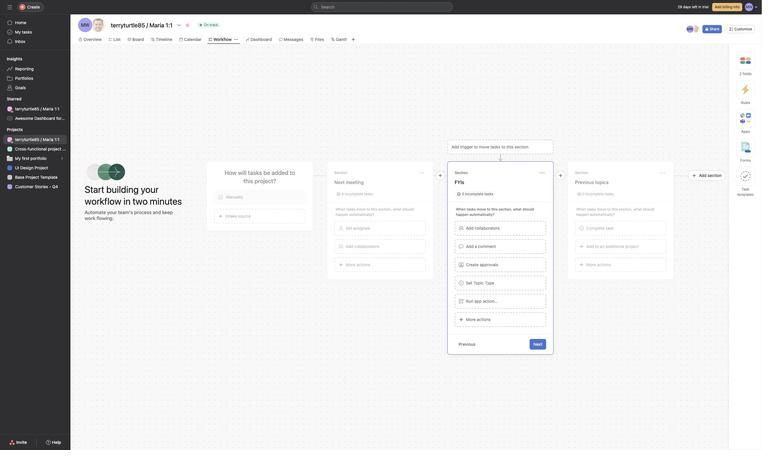 Task type: describe. For each thing, give the bounding box(es) containing it.
customize button
[[727, 25, 755, 33]]

invite button
[[5, 438, 31, 449]]

on track
[[204, 23, 218, 27]]

insights
[[7, 56, 22, 61]]

should for previous
[[643, 207, 655, 212]]

search list box
[[311, 2, 453, 12]]

when for fyis
[[456, 207, 466, 212]]

cross-functional project plan link
[[3, 145, 70, 154]]

work flowing.
[[85, 216, 114, 221]]

0 vertical spatial dashboard
[[251, 37, 272, 42]]

building
[[106, 184, 139, 195]]

create approvals
[[466, 263, 498, 268]]

1 vertical spatial project
[[35, 166, 48, 171]]

start building your workflow in two minutes automate your team's process and keep work flowing.
[[85, 184, 182, 221]]

move for previous topics
[[597, 207, 607, 212]]

fyis
[[455, 180, 464, 185]]

left
[[692, 5, 698, 9]]

rules
[[741, 101, 751, 105]]

goals link
[[3, 83, 67, 93]]

fyis button
[[455, 177, 547, 188]]

terryturtle85 / maria 1:1 for dashboard
[[15, 107, 59, 112]]

overview link
[[79, 36, 102, 43]]

functional
[[28, 147, 47, 152]]

project inside add to an additional project button
[[626, 244, 639, 249]]

0 horizontal spatial mw
[[81, 22, 90, 28]]

complete task
[[587, 226, 614, 231]]

when tasks move to this section, what should happen automatically? for previous topics
[[577, 207, 655, 217]]

section for previous
[[575, 171, 588, 175]]

add billing info
[[715, 5, 740, 9]]

section, for next meeting
[[379, 207, 392, 212]]

timeline link
[[151, 36, 172, 43]]

1 horizontal spatial your
[[141, 184, 159, 195]]

add trigger to move tasks to this section
[[452, 145, 529, 150]]

template
[[40, 175, 58, 180]]

templates
[[738, 193, 754, 197]]

task
[[742, 187, 750, 192]]

workflow link
[[209, 36, 232, 43]]

stories
[[35, 184, 48, 189]]

next button
[[530, 340, 547, 350]]

ui design project link
[[3, 163, 67, 173]]

and
[[153, 210, 161, 215]]

add inside dropdown button
[[452, 145, 459, 150]]

messages link
[[279, 36, 303, 43]]

2 section from the left
[[455, 171, 468, 175]]

apps
[[742, 130, 750, 134]]

what for next meeting
[[393, 207, 401, 212]]

move for next meeting
[[357, 207, 366, 212]]

move inside dropdown button
[[479, 145, 490, 150]]

workflow
[[213, 37, 232, 42]]

1 vertical spatial your
[[107, 210, 117, 215]]

files link
[[311, 36, 324, 43]]

insights button
[[0, 56, 22, 62]]

should for next
[[402, 207, 414, 212]]

topics
[[596, 180, 609, 185]]

approvals
[[480, 263, 498, 268]]

projects element
[[0, 125, 71, 193]]

forms
[[741, 158, 751, 163]]

complete
[[587, 226, 605, 231]]

2
[[740, 72, 742, 76]]

4 incomplete tasks
[[342, 192, 373, 197]]

next meeting
[[335, 180, 364, 185]]

search
[[321, 4, 335, 9]]

tasks down next meeting button
[[364, 192, 373, 197]]

section inside dropdown button
[[515, 145, 529, 150]]

set topic type button
[[455, 276, 547, 291]]

add to an additional project button
[[575, 240, 667, 254]]

portfolios link
[[3, 74, 67, 83]]

1 vertical spatial add collaborators button
[[335, 240, 426, 254]]

more
[[466, 318, 476, 323]]

show options image
[[177, 23, 182, 27]]

2 vertical spatial project
[[26, 175, 39, 180]]

0 incomplete tasks
[[583, 192, 614, 197]]

tab actions image
[[234, 38, 238, 41]]

next for next meeting
[[335, 180, 345, 185]]

calendar
[[184, 37, 202, 42]]

automate
[[85, 210, 106, 215]]

first
[[22, 156, 29, 161]]

ui
[[15, 166, 19, 171]]

trigger
[[461, 145, 473, 150]]

files
[[315, 37, 324, 42]]

tasks down 3 incomplete tasks
[[467, 207, 476, 212]]

inbox
[[15, 39, 25, 44]]

tasks down topics
[[605, 192, 614, 197]]

previous for previous
[[459, 342, 476, 347]]

3 incomplete tasks
[[462, 192, 494, 197]]

start
[[85, 184, 104, 195]]

topic
[[474, 281, 484, 286]]

3
[[462, 192, 464, 197]]

/ for functional
[[40, 137, 42, 142]]

add section button
[[688, 171, 726, 181]]

in inside start building your workflow in two minutes automate your team's process and keep work flowing.
[[124, 196, 131, 207]]

dashboard inside 'starred' element
[[34, 116, 55, 121]]

remove from starred image
[[185, 23, 190, 27]]

0 horizontal spatial tt
[[95, 22, 101, 28]]

this for previous topics
[[612, 207, 618, 212]]

tasks down 0 incomplete tasks
[[587, 207, 596, 212]]

overview
[[84, 37, 102, 42]]

help
[[52, 441, 61, 446]]

happen for previous topics
[[577, 213, 589, 217]]

when tasks move to this section, what should happen automatically? for next meeting
[[336, 207, 414, 217]]

on track button
[[194, 21, 223, 29]]

terryturtle85 / maria 1:1 link for functional
[[3, 135, 67, 145]]

reporting
[[15, 66, 34, 71]]

maria for dashboard
[[43, 107, 53, 112]]

more actions
[[466, 318, 491, 323]]

collaborators for the right add collaborators button
[[475, 226, 500, 231]]

messages
[[284, 37, 303, 42]]

previous topics
[[575, 180, 609, 185]]

q4
[[52, 184, 58, 189]]

cross-functional project plan
[[15, 147, 70, 152]]

insights element
[[0, 54, 71, 94]]

two minutes
[[133, 196, 182, 207]]

starred
[[7, 96, 21, 102]]

0 vertical spatial in
[[699, 5, 702, 9]]

awesome
[[15, 116, 33, 121]]

incomplete for next meeting
[[345, 192, 363, 197]]

what for fyis
[[514, 207, 522, 212]]

more section actions image
[[540, 171, 545, 176]]

/ for dashboard
[[40, 107, 42, 112]]

my for my first portfolio
[[15, 156, 21, 161]]

starred button
[[0, 96, 21, 102]]

0 horizontal spatial add collaborators
[[346, 244, 380, 249]]

maria for functional
[[43, 137, 53, 142]]

a
[[475, 244, 477, 249]]

automatically? for next meeting
[[350, 213, 374, 217]]

ui design project
[[15, 166, 48, 171]]

workflow
[[85, 196, 121, 207]]



Task type: vqa. For each thing, say whether or not it's contained in the screenshot.
third "completed" 'option' from the bottom of the page
no



Task type: locate. For each thing, give the bounding box(es) containing it.
2 / from the top
[[40, 137, 42, 142]]

mw up overview link
[[81, 22, 90, 28]]

1 vertical spatial terryturtle85 / maria 1:1 link
[[3, 135, 67, 145]]

next inside button
[[335, 180, 345, 185]]

mw
[[81, 22, 90, 28], [687, 27, 694, 31]]

section, for fyis
[[499, 207, 513, 212]]

0 vertical spatial project
[[72, 116, 86, 121]]

automatically? for fyis
[[470, 213, 495, 217]]

previous up 0
[[575, 180, 594, 185]]

fields
[[743, 72, 752, 76]]

help button
[[42, 438, 65, 449]]

happen for next meeting
[[336, 213, 349, 217]]

dashboard left for
[[34, 116, 55, 121]]

terryturtle85 inside 'starred' element
[[15, 107, 39, 112]]

0 horizontal spatial when tasks move to this section, what should happen automatically?
[[336, 207, 414, 217]]

add collaborators button down set assignee button
[[335, 240, 426, 254]]

3 should from the left
[[643, 207, 655, 212]]

move right trigger
[[479, 145, 490, 150]]

1 horizontal spatial set
[[466, 281, 473, 286]]

tasks inside global element
[[22, 30, 32, 35]]

0
[[583, 192, 585, 197]]

3 when tasks move to this section, what should happen automatically? from the left
[[577, 207, 655, 217]]

happen for fyis
[[456, 213, 469, 217]]

1 terryturtle85 / maria 1:1 from the top
[[15, 107, 59, 112]]

1 horizontal spatial section,
[[499, 207, 513, 212]]

2 automatically? from the left
[[470, 213, 495, 217]]

when down "3"
[[456, 207, 466, 212]]

collaborators down assignee
[[355, 244, 380, 249]]

add a comment
[[466, 244, 496, 249]]

1 automatically? from the left
[[350, 213, 374, 217]]

1 horizontal spatial next
[[534, 342, 543, 347]]

0 horizontal spatial in
[[124, 196, 131, 207]]

section
[[335, 171, 348, 175], [455, 171, 468, 175], [575, 171, 588, 175]]

section inside button
[[708, 173, 722, 178]]

2 maria from the top
[[43, 137, 53, 142]]

move down 3 incomplete tasks
[[477, 207, 486, 212]]

0 vertical spatial project
[[48, 147, 61, 152]]

days
[[684, 5, 691, 9]]

1 horizontal spatial section
[[455, 171, 468, 175]]

2 incomplete from the left
[[465, 192, 484, 197]]

tt up overview
[[95, 22, 101, 28]]

task templates
[[738, 187, 754, 197]]

tasks down 4 incomplete tasks
[[347, 207, 356, 212]]

0 horizontal spatial your
[[107, 210, 117, 215]]

project right additional
[[626, 244, 639, 249]]

base
[[15, 175, 24, 180]]

move down 0 incomplete tasks
[[597, 207, 607, 212]]

project inside 'starred' element
[[72, 116, 86, 121]]

create inside dropdown button
[[27, 4, 40, 9]]

1 horizontal spatial automatically?
[[470, 213, 495, 217]]

incomplete
[[345, 192, 363, 197], [465, 192, 484, 197], [586, 192, 604, 197]]

run app action…
[[466, 299, 498, 304]]

terryturtle85 / maria 1:1 link up 'awesome'
[[3, 104, 67, 114]]

in
[[699, 5, 702, 9], [124, 196, 131, 207]]

1 horizontal spatial add collaborators
[[466, 226, 500, 231]]

1 when tasks move to this section, what should happen automatically? from the left
[[336, 207, 414, 217]]

projects
[[7, 127, 23, 132]]

run
[[466, 299, 474, 304]]

3 automatically? from the left
[[590, 213, 615, 217]]

this inside add trigger to move tasks to this section dropdown button
[[507, 145, 514, 150]]

automatically? for previous topics
[[590, 213, 615, 217]]

automatically? up assignee
[[350, 213, 374, 217]]

1 horizontal spatial what
[[514, 207, 522, 212]]

terryturtle85 / maria 1:1 up awesome dashboard for new project link
[[15, 107, 59, 112]]

3 happen from the left
[[577, 213, 589, 217]]

/ inside projects element
[[40, 137, 42, 142]]

team's
[[118, 210, 133, 215]]

1 horizontal spatial dashboard
[[251, 37, 272, 42]]

0 vertical spatial your
[[141, 184, 159, 195]]

add collaborators button up the add a comment button
[[455, 221, 547, 236]]

1 horizontal spatial incomplete
[[465, 192, 484, 197]]

2 what from the left
[[514, 207, 522, 212]]

1 vertical spatial dashboard
[[34, 116, 55, 121]]

section up previous topics
[[575, 171, 588, 175]]

/
[[40, 107, 42, 112], [40, 137, 42, 142]]

gantt link
[[331, 36, 347, 43]]

0 vertical spatial terryturtle85 / maria 1:1 link
[[3, 104, 67, 114]]

1 horizontal spatial in
[[699, 5, 702, 9]]

2 horizontal spatial section,
[[619, 207, 633, 212]]

move down 4 incomplete tasks
[[357, 207, 366, 212]]

set left assignee
[[346, 226, 352, 231]]

move for fyis
[[477, 207, 486, 212]]

1 horizontal spatial when
[[456, 207, 466, 212]]

previous down more
[[459, 342, 476, 347]]

1 1:1 from the top
[[54, 107, 59, 112]]

0 horizontal spatial create
[[27, 4, 40, 9]]

happen up complete
[[577, 213, 589, 217]]

terryturtle85 for awesome
[[15, 107, 39, 112]]

1 when from the left
[[336, 207, 346, 212]]

1 / from the top
[[40, 107, 42, 112]]

more actions button
[[455, 313, 547, 328]]

1 horizontal spatial should
[[523, 207, 534, 212]]

1 vertical spatial next
[[534, 342, 543, 347]]

mw left share button
[[687, 27, 694, 31]]

set left topic
[[466, 281, 473, 286]]

1 vertical spatial 1:1
[[54, 137, 59, 142]]

1 vertical spatial previous
[[459, 342, 476, 347]]

3 section, from the left
[[619, 207, 633, 212]]

1:1 for project
[[54, 137, 59, 142]]

2 section, from the left
[[499, 207, 513, 212]]

0 vertical spatial add collaborators button
[[455, 221, 547, 236]]

1 vertical spatial project
[[626, 244, 639, 249]]

create up the home link at the top left
[[27, 4, 40, 9]]

4
[[342, 192, 344, 197]]

0 vertical spatial terryturtle85 / maria 1:1
[[15, 107, 59, 112]]

3 when from the left
[[577, 207, 586, 212]]

0 horizontal spatial add collaborators button
[[335, 240, 426, 254]]

my left first
[[15, 156, 21, 161]]

automatically? down 3 incomplete tasks
[[470, 213, 495, 217]]

what for previous topics
[[634, 207, 642, 212]]

when tasks move to this section, what should happen automatically? for fyis
[[456, 207, 534, 217]]

your up two minutes
[[141, 184, 159, 195]]

1 terryturtle85 from the top
[[15, 107, 39, 112]]

happen down "3"
[[456, 213, 469, 217]]

create for create approvals
[[466, 263, 479, 268]]

0 vertical spatial my
[[15, 30, 21, 35]]

complete task button
[[575, 221, 667, 236]]

terryturtle85 / maria 1:1 inside 'starred' element
[[15, 107, 59, 112]]

tasks
[[22, 30, 32, 35], [491, 145, 501, 150], [364, 192, 373, 197], [485, 192, 494, 197], [605, 192, 614, 197], [347, 207, 356, 212], [467, 207, 476, 212], [587, 207, 596, 212]]

when down 0
[[577, 207, 586, 212]]

1 happen from the left
[[336, 213, 349, 217]]

dashboard
[[251, 37, 272, 42], [34, 116, 55, 121]]

happen
[[336, 213, 349, 217], [456, 213, 469, 217], [577, 213, 589, 217]]

global element
[[0, 14, 71, 50]]

automatically? up complete task
[[590, 213, 615, 217]]

to inside button
[[595, 244, 599, 249]]

dashboard right tab actions icon
[[251, 37, 272, 42]]

terryturtle85 / maria 1:1 link
[[3, 104, 67, 114], [3, 135, 67, 145]]

move
[[479, 145, 490, 150], [357, 207, 366, 212], [477, 207, 486, 212], [597, 207, 607, 212]]

home
[[15, 20, 26, 25]]

previous for previous topics
[[575, 180, 594, 185]]

1:1 inside projects element
[[54, 137, 59, 142]]

incomplete for fyis
[[465, 192, 484, 197]]

1 my from the top
[[15, 30, 21, 35]]

hide sidebar image
[[7, 5, 12, 9]]

search button
[[311, 2, 453, 12]]

awesome dashboard for new project link
[[3, 114, 86, 123]]

1 horizontal spatial mw
[[687, 27, 694, 31]]

0 vertical spatial create
[[27, 4, 40, 9]]

maria inside projects element
[[43, 137, 53, 142]]

terryturtle85 inside projects element
[[15, 137, 39, 142]]

create inside button
[[466, 263, 479, 268]]

trial
[[703, 5, 709, 9]]

0 horizontal spatial what
[[393, 207, 401, 212]]

should
[[402, 207, 414, 212], [523, 207, 534, 212], [643, 207, 655, 212]]

0 vertical spatial terryturtle85
[[15, 107, 39, 112]]

1 horizontal spatial when tasks move to this section, what should happen automatically?
[[456, 207, 534, 217]]

1 section from the left
[[335, 171, 348, 175]]

collaborators for bottom add collaborators button
[[355, 244, 380, 249]]

actions
[[477, 318, 491, 323]]

0 horizontal spatial collaborators
[[355, 244, 380, 249]]

when tasks move to this section, what should happen automatically? up task
[[577, 207, 655, 217]]

customer
[[15, 184, 34, 189]]

1 horizontal spatial previous
[[575, 180, 594, 185]]

maria up cross-functional project plan
[[43, 137, 53, 142]]

2 horizontal spatial when tasks move to this section, what should happen automatically?
[[577, 207, 655, 217]]

set inside button
[[346, 226, 352, 231]]

add collaborators button
[[455, 221, 547, 236], [335, 240, 426, 254]]

in up team's in the top of the page
[[124, 196, 131, 207]]

1 terryturtle85 / maria 1:1 link from the top
[[3, 104, 67, 114]]

in right left
[[699, 5, 702, 9]]

1 vertical spatial add collaborators
[[346, 244, 380, 249]]

plan
[[62, 147, 70, 152]]

2 horizontal spatial should
[[643, 207, 655, 212]]

list link
[[109, 36, 121, 43]]

maria inside 'starred' element
[[43, 107, 53, 112]]

1 vertical spatial create
[[466, 263, 479, 268]]

section up next meeting
[[335, 171, 348, 175]]

1:1 inside 'starred' element
[[54, 107, 59, 112]]

add section
[[699, 173, 722, 178]]

0 vertical spatial previous
[[575, 180, 594, 185]]

reporting link
[[3, 64, 67, 74]]

3 incomplete from the left
[[586, 192, 604, 197]]

0 horizontal spatial dashboard
[[34, 116, 55, 121]]

1 vertical spatial my
[[15, 156, 21, 161]]

0 vertical spatial add collaborators
[[466, 226, 500, 231]]

when tasks move to this section, what should happen automatically? up set assignee button
[[336, 207, 414, 217]]

2 happen from the left
[[456, 213, 469, 217]]

calendar link
[[179, 36, 202, 43]]

previous inside button
[[459, 342, 476, 347]]

2 should from the left
[[523, 207, 534, 212]]

2 terryturtle85 / maria 1:1 link from the top
[[3, 135, 67, 145]]

create approvals button
[[455, 258, 547, 273]]

when for previous topics
[[577, 207, 586, 212]]

0 horizontal spatial incomplete
[[345, 192, 363, 197]]

when tasks move to this section, what should happen automatically? down 3 incomplete tasks
[[456, 207, 534, 217]]

tt
[[95, 22, 101, 28], [694, 27, 699, 31]]

your left team's in the top of the page
[[107, 210, 117, 215]]

board link
[[128, 36, 144, 43]]

timeline
[[156, 37, 172, 42]]

2 horizontal spatial automatically?
[[590, 213, 615, 217]]

terryturtle85 / maria 1:1 up "functional"
[[15, 137, 59, 142]]

2 horizontal spatial when
[[577, 207, 586, 212]]

2 horizontal spatial incomplete
[[586, 192, 604, 197]]

section, down fyis button
[[499, 207, 513, 212]]

1 maria from the top
[[43, 107, 53, 112]]

project left plan
[[48, 147, 61, 152]]

customize
[[735, 27, 752, 31]]

customer stories - q4 link
[[3, 182, 67, 192]]

project right new at left
[[72, 116, 86, 121]]

0 vertical spatial 1:1
[[54, 107, 59, 112]]

0 horizontal spatial section
[[335, 171, 348, 175]]

add tab image
[[351, 37, 356, 42]]

my up inbox
[[15, 30, 21, 35]]

when for next meeting
[[336, 207, 346, 212]]

section, for previous topics
[[619, 207, 633, 212]]

section, up set assignee button
[[379, 207, 392, 212]]

previous topics button
[[575, 177, 667, 188]]

this for next meeting
[[371, 207, 378, 212]]

1 horizontal spatial tt
[[694, 27, 699, 31]]

my inside global element
[[15, 30, 21, 35]]

keep
[[162, 210, 173, 215]]

new
[[63, 116, 71, 121]]

1 incomplete from the left
[[345, 192, 363, 197]]

1 should from the left
[[402, 207, 414, 212]]

2 horizontal spatial what
[[634, 207, 642, 212]]

create left approvals in the right of the page
[[466, 263, 479, 268]]

set assignee button
[[335, 221, 426, 236]]

collaborators
[[475, 226, 500, 231], [355, 244, 380, 249]]

terryturtle85 for cross-
[[15, 137, 39, 142]]

1:1
[[54, 107, 59, 112], [54, 137, 59, 142]]

1 horizontal spatial section
[[708, 173, 722, 178]]

0 horizontal spatial automatically?
[[350, 213, 374, 217]]

0 horizontal spatial section,
[[379, 207, 392, 212]]

section for next
[[335, 171, 348, 175]]

process
[[134, 210, 152, 215]]

terryturtle85 / maria 1:1 for functional
[[15, 137, 59, 142]]

1 what from the left
[[393, 207, 401, 212]]

1 horizontal spatial happen
[[456, 213, 469, 217]]

29
[[678, 5, 683, 9]]

project
[[72, 116, 86, 121], [35, 166, 48, 171], [26, 175, 39, 180]]

incomplete right "3"
[[465, 192, 484, 197]]

0 vertical spatial section
[[515, 145, 529, 150]]

add collaborators down assignee
[[346, 244, 380, 249]]

tasks right trigger
[[491, 145, 501, 150]]

0 horizontal spatial next
[[335, 180, 345, 185]]

portfolio
[[31, 156, 47, 161]]

collaborators up "comment"
[[475, 226, 500, 231]]

this for fyis
[[492, 207, 498, 212]]

1 vertical spatial terryturtle85 / maria 1:1
[[15, 137, 59, 142]]

my for my tasks
[[15, 30, 21, 35]]

when down 4
[[336, 207, 346, 212]]

incomplete right 4
[[345, 192, 363, 197]]

goals
[[15, 85, 26, 90]]

additional
[[606, 244, 625, 249]]

2 horizontal spatial happen
[[577, 213, 589, 217]]

starred element
[[0, 94, 86, 125]]

tasks down fyis button
[[485, 192, 494, 197]]

2 when tasks move to this section, what should happen automatically? from the left
[[456, 207, 534, 217]]

set for set topic type
[[466, 281, 473, 286]]

set for set assignee
[[346, 226, 352, 231]]

1 vertical spatial /
[[40, 137, 42, 142]]

0 vertical spatial maria
[[43, 107, 53, 112]]

1 section, from the left
[[379, 207, 392, 212]]

1:1 for for
[[54, 107, 59, 112]]

2 when from the left
[[456, 207, 466, 212]]

1 vertical spatial terryturtle85
[[15, 137, 39, 142]]

terryturtle85 up 'awesome'
[[15, 107, 39, 112]]

2 fields
[[740, 72, 752, 76]]

0 horizontal spatial section
[[515, 145, 529, 150]]

2 terryturtle85 from the top
[[15, 137, 39, 142]]

1 horizontal spatial create
[[466, 263, 479, 268]]

terryturtle85 up cross-
[[15, 137, 39, 142]]

1 vertical spatial collaborators
[[355, 244, 380, 249]]

0 horizontal spatial happen
[[336, 213, 349, 217]]

1 vertical spatial in
[[124, 196, 131, 207]]

create for create
[[27, 4, 40, 9]]

None text field
[[109, 20, 174, 30]]

1 horizontal spatial project
[[626, 244, 639, 249]]

2 terryturtle85 / maria 1:1 from the top
[[15, 137, 59, 142]]

tasks down home
[[22, 30, 32, 35]]

3 what from the left
[[634, 207, 642, 212]]

0 vertical spatial next
[[335, 180, 345, 185]]

2 1:1 from the top
[[54, 137, 59, 142]]

add trigger to move tasks to this section button
[[448, 140, 554, 155]]

portfolios
[[15, 76, 33, 81]]

next for next
[[534, 342, 543, 347]]

1:1 up for
[[54, 107, 59, 112]]

base project template
[[15, 175, 58, 180]]

2 horizontal spatial section
[[575, 171, 588, 175]]

incomplete right 0
[[586, 192, 604, 197]]

maria up awesome dashboard for new project
[[43, 107, 53, 112]]

terryturtle85 / maria 1:1 link for dashboard
[[3, 104, 67, 114]]

0 horizontal spatial previous
[[459, 342, 476, 347]]

maria
[[43, 107, 53, 112], [43, 137, 53, 142]]

add collaborators
[[466, 226, 500, 231], [346, 244, 380, 249]]

my tasks
[[15, 30, 32, 35]]

home link
[[3, 18, 67, 27]]

0 horizontal spatial project
[[48, 147, 61, 152]]

1 vertical spatial section
[[708, 173, 722, 178]]

incomplete for previous topics
[[586, 192, 604, 197]]

my first portfolio link
[[3, 154, 67, 163]]

0 horizontal spatial when
[[336, 207, 346, 212]]

3 section from the left
[[575, 171, 588, 175]]

2 my from the top
[[15, 156, 21, 161]]

terryturtle85 / maria 1:1 inside projects element
[[15, 137, 59, 142]]

see details, my first portfolio image
[[60, 157, 64, 161]]

0 horizontal spatial should
[[402, 207, 414, 212]]

/ up cross-functional project plan
[[40, 137, 42, 142]]

0 vertical spatial set
[[346, 226, 352, 231]]

my inside projects element
[[15, 156, 21, 161]]

1:1 up cross-functional project plan
[[54, 137, 59, 142]]

1 horizontal spatial add collaborators button
[[455, 221, 547, 236]]

project down portfolio
[[35, 166, 48, 171]]

/ inside 'starred' element
[[40, 107, 42, 112]]

1 vertical spatial set
[[466, 281, 473, 286]]

tasks inside dropdown button
[[491, 145, 501, 150]]

terryturtle85 / maria 1:1 link up "functional"
[[3, 135, 67, 145]]

type
[[485, 281, 494, 286]]

0 vertical spatial /
[[40, 107, 42, 112]]

add collaborators up 'add a comment'
[[466, 226, 500, 231]]

project down ui design project
[[26, 175, 39, 180]]

project inside cross-functional project plan link
[[48, 147, 61, 152]]

1 horizontal spatial collaborators
[[475, 226, 500, 231]]

section up fyis on the right top of page
[[455, 171, 468, 175]]

tt left share button
[[694, 27, 699, 31]]

previous inside "button"
[[575, 180, 594, 185]]

happen down 4
[[336, 213, 349, 217]]

base project template link
[[3, 173, 67, 182]]

my first portfolio
[[15, 156, 47, 161]]

section, up the complete task button at the right of page
[[619, 207, 633, 212]]

set inside dropdown button
[[466, 281, 473, 286]]

0 horizontal spatial set
[[346, 226, 352, 231]]

1 vertical spatial maria
[[43, 137, 53, 142]]

assignee
[[353, 226, 370, 231]]

/ up awesome dashboard for new project link
[[40, 107, 42, 112]]

customer stories - q4
[[15, 184, 58, 189]]

0 vertical spatial collaborators
[[475, 226, 500, 231]]

action…
[[483, 299, 498, 304]]

when
[[336, 207, 346, 212], [456, 207, 466, 212], [577, 207, 586, 212]]

next inside button
[[534, 342, 543, 347]]



